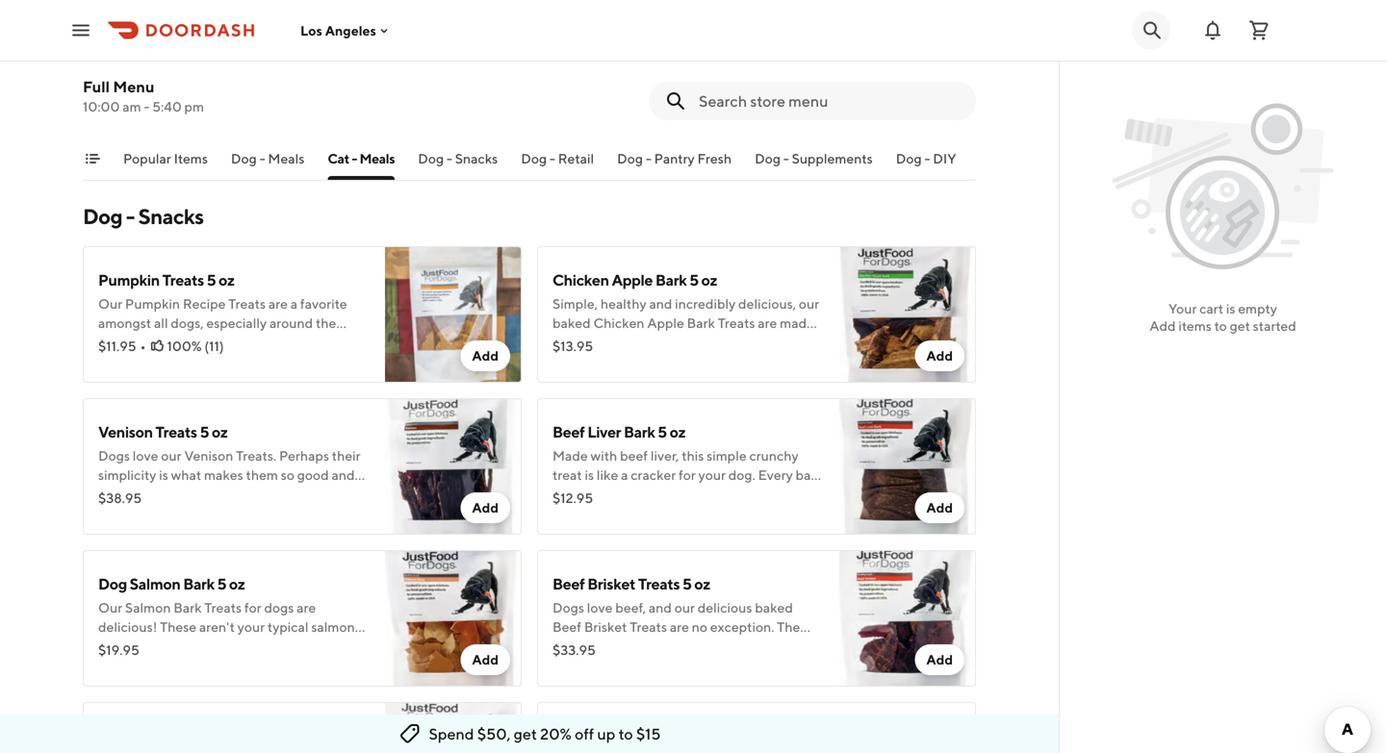 Task type: vqa. For each thing, say whether or not it's contained in the screenshot.
the fee corresponding to Soup
no



Task type: describe. For each thing, give the bounding box(es) containing it.
bark for salmon
[[183, 575, 214, 593]]

- down popular
[[126, 204, 135, 229]]

beef liver bark 5 oz
[[553, 423, 686, 441]]

oz right 'liver'
[[670, 423, 686, 441]]

retail
[[558, 151, 594, 167]]

oz right brisket
[[694, 575, 710, 593]]

- for dog - pantry fresh button
[[646, 151, 652, 167]]

5 up (11)
[[207, 271, 216, 289]]

liver
[[587, 423, 621, 441]]

full
[[83, 77, 110, 96]]

beef liver bark 5 oz image
[[839, 399, 976, 535]]

dog - pantry fresh button
[[617, 149, 732, 180]]

1 horizontal spatial chicken
[[553, 271, 609, 289]]

add for pumpkin treats 5 oz
[[472, 348, 499, 364]]

notification bell image
[[1201, 19, 1224, 42]]

spend
[[429, 725, 474, 744]]

add for beef brisket treats 5 oz
[[926, 652, 953, 668]]

venison
[[98, 423, 153, 441]]

dog - supplements
[[755, 151, 873, 167]]

diy
[[933, 151, 956, 167]]

dog - diy
[[896, 151, 956, 167]]

$11.95 •
[[98, 338, 146, 354]]

off
[[575, 725, 594, 744]]

$38.95
[[98, 490, 142, 506]]

spend $50, get 20% off up to $15
[[429, 725, 661, 744]]

brisket
[[587, 575, 635, 593]]

$50,
[[477, 725, 511, 744]]

dog - retail
[[521, 151, 594, 167]]

pork treat 5 oz
[[553, 727, 652, 746]]

10:00
[[83, 99, 120, 115]]

- for dog - supplements button
[[783, 151, 789, 167]]

cat - meals
[[328, 151, 395, 167]]

menu
[[113, 77, 154, 96]]

pumpkin treats 5 oz
[[98, 271, 234, 289]]

supplements
[[792, 151, 873, 167]]

5 right 'liver'
[[658, 423, 667, 441]]

dog - diy button
[[896, 149, 956, 180]]

los angeles
[[300, 22, 376, 38]]

meals for cat - meals
[[360, 151, 395, 167]]

$14.79
[[98, 103, 138, 119]]

0 items, open order cart image
[[1248, 19, 1271, 42]]

add button for beef brisket treats 5 oz
[[915, 645, 965, 676]]

oz up (11)
[[219, 271, 234, 289]]

100% (11)
[[167, 338, 224, 354]]

items
[[174, 151, 208, 167]]

- for dog - diy button
[[925, 151, 930, 167]]

items
[[1179, 318, 1212, 334]]

dog down show menu categories "image"
[[83, 204, 122, 229]]

oz right salmon
[[229, 575, 245, 593]]

$11.95
[[98, 338, 136, 354]]

fish
[[98, 36, 127, 54]]

(11)
[[204, 338, 224, 354]]

beef for beef brisket treats 5 oz
[[553, 575, 585, 593]]

dog for dog - meals button
[[231, 151, 257, 167]]

venison treats 5 oz image
[[385, 399, 522, 535]]

add for chicken apple bark 5 oz
[[926, 348, 953, 364]]

chicken breast treats image
[[385, 703, 522, 754]]

5 left the '$15'
[[625, 727, 634, 746]]

to for up
[[619, 725, 633, 744]]

treats for pumpkin
[[162, 271, 204, 289]]

dog - supplements button
[[755, 149, 873, 180]]

5:40
[[152, 99, 182, 115]]

- inside the full menu 10:00 am - 5:40 pm
[[144, 99, 150, 115]]

0 horizontal spatial chicken
[[142, 36, 198, 54]]

1 vertical spatial dog - snacks
[[83, 204, 204, 229]]

is
[[1226, 301, 1235, 317]]

open menu image
[[69, 19, 92, 42]]

dog for dog - pantry fresh button
[[617, 151, 643, 167]]

&
[[130, 36, 139, 54]]

los
[[300, 22, 322, 38]]

dog - meals
[[231, 151, 305, 167]]

fresh
[[697, 151, 732, 167]]

popular items button
[[123, 149, 208, 180]]

1 vertical spatial get
[[514, 725, 537, 744]]

dog left salmon
[[98, 575, 127, 593]]

add button for beef liver bark 5 oz
[[915, 493, 965, 524]]

add for venison treats 5 oz
[[472, 500, 499, 516]]

snacks inside "dog - snacks" button
[[455, 151, 498, 167]]



Task type: locate. For each thing, give the bounding box(es) containing it.
to inside your cart is empty add items to get started
[[1215, 318, 1227, 334]]

beef brisket treats 5 oz image
[[839, 551, 976, 687]]

meals left cat
[[268, 151, 305, 167]]

empty
[[1238, 301, 1277, 317]]

add button for venison treats 5 oz
[[461, 493, 510, 524]]

am
[[122, 99, 141, 115]]

1 vertical spatial bark
[[624, 423, 655, 441]]

to
[[1215, 318, 1227, 334], [619, 725, 633, 744]]

0 vertical spatial treats
[[162, 271, 204, 289]]

dog right the fresh
[[755, 151, 781, 167]]

•
[[140, 338, 146, 354]]

dog left the 'diy' at the right of page
[[896, 151, 922, 167]]

dog - snacks down fish & chicken 18 oz image
[[418, 151, 498, 167]]

salmon
[[130, 575, 180, 593]]

started
[[1253, 318, 1296, 334]]

5 right salmon
[[217, 575, 226, 593]]

pantry
[[654, 151, 695, 167]]

- left supplements
[[783, 151, 789, 167]]

2 vertical spatial treats
[[638, 575, 680, 593]]

dog salmon bark 5 oz image
[[385, 551, 522, 687]]

snacks down the popular items button
[[138, 204, 204, 229]]

oz right apple
[[701, 271, 717, 289]]

0 horizontal spatial to
[[619, 725, 633, 744]]

meals
[[268, 151, 305, 167], [360, 151, 395, 167]]

- for dog - retail "button"
[[550, 151, 555, 167]]

to down cart
[[1215, 318, 1227, 334]]

dog - snacks down the popular items button
[[83, 204, 204, 229]]

treats right pumpkin
[[162, 271, 204, 289]]

0 horizontal spatial snacks
[[138, 204, 204, 229]]

treats
[[162, 271, 204, 289], [155, 423, 197, 441], [638, 575, 680, 593]]

dog salmon bark 5 oz
[[98, 575, 245, 593]]

bark
[[655, 271, 687, 289], [624, 423, 655, 441], [183, 575, 214, 593]]

dog right cat - meals
[[418, 151, 444, 167]]

- right items at the top left of the page
[[260, 151, 265, 167]]

popular
[[123, 151, 171, 167]]

oz right up
[[637, 727, 652, 746]]

bark right 'liver'
[[624, 423, 655, 441]]

dog for dog - retail "button"
[[521, 151, 547, 167]]

0 vertical spatial snacks
[[455, 151, 498, 167]]

0 horizontal spatial get
[[514, 725, 537, 744]]

add for dog salmon bark 5 oz
[[472, 652, 499, 668]]

dog - pantry fresh
[[617, 151, 732, 167]]

5 right venison
[[200, 423, 209, 441]]

1 vertical spatial chicken
[[553, 271, 609, 289]]

100%
[[167, 338, 202, 354]]

1 vertical spatial snacks
[[138, 204, 204, 229]]

pumpkin treats 5 oz image
[[385, 246, 522, 383]]

your
[[1169, 301, 1197, 317]]

18
[[201, 36, 216, 54]]

get
[[1230, 318, 1250, 334], [514, 725, 537, 744]]

5
[[207, 271, 216, 289], [689, 271, 699, 289], [200, 423, 209, 441], [658, 423, 667, 441], [217, 575, 226, 593], [683, 575, 692, 593], [625, 727, 634, 746]]

2 meals from the left
[[360, 151, 395, 167]]

0 vertical spatial beef
[[553, 423, 585, 441]]

dog - meals button
[[231, 149, 305, 180]]

20%
[[540, 725, 572, 744]]

beef left brisket
[[553, 575, 585, 593]]

pm
[[184, 99, 204, 115]]

1 horizontal spatial get
[[1230, 318, 1250, 334]]

pumpkin
[[98, 271, 160, 289]]

bark right apple
[[655, 271, 687, 289]]

$33.95
[[553, 643, 596, 658]]

1 vertical spatial treats
[[155, 423, 197, 441]]

get down is
[[1230, 318, 1250, 334]]

get left 20% at the left
[[514, 725, 537, 744]]

fish & chicken 18 oz image
[[385, 12, 522, 148]]

0 vertical spatial chicken
[[142, 36, 198, 54]]

oz down (11)
[[212, 423, 228, 441]]

chicken
[[142, 36, 198, 54], [553, 271, 609, 289]]

venison treats 5 oz
[[98, 423, 228, 441]]

popular items
[[123, 151, 208, 167]]

add inside your cart is empty add items to get started
[[1150, 318, 1176, 334]]

2 vertical spatial bark
[[183, 575, 214, 593]]

add for beef liver bark 5 oz
[[926, 500, 953, 516]]

add button for pumpkin treats 5 oz
[[461, 341, 510, 372]]

get inside your cart is empty add items to get started
[[1230, 318, 1250, 334]]

meals right cat
[[360, 151, 395, 167]]

chicken right & on the top of page
[[142, 36, 198, 54]]

treat
[[587, 727, 622, 746]]

dog inside "button"
[[521, 151, 547, 167]]

add button for dog salmon bark 5 oz
[[461, 645, 510, 676]]

chicken apple bark 5 oz image
[[839, 246, 976, 383]]

1 horizontal spatial meals
[[360, 151, 395, 167]]

chicken left apple
[[553, 271, 609, 289]]

treats for venison
[[155, 423, 197, 441]]

- inside "button"
[[550, 151, 555, 167]]

bark for liver
[[624, 423, 655, 441]]

0 vertical spatial get
[[1230, 318, 1250, 334]]

oz right 18
[[219, 36, 234, 54]]

- down fish & chicken 18 oz image
[[447, 151, 452, 167]]

oz
[[219, 36, 234, 54], [219, 271, 234, 289], [701, 271, 717, 289], [212, 423, 228, 441], [670, 423, 686, 441], [229, 575, 245, 593], [694, 575, 710, 593], [637, 727, 652, 746]]

1 horizontal spatial dog - snacks
[[418, 151, 498, 167]]

add button
[[461, 341, 510, 372], [915, 341, 965, 372], [461, 493, 510, 524], [915, 493, 965, 524], [461, 645, 510, 676], [915, 645, 965, 676]]

treats right brisket
[[638, 575, 680, 593]]

Item Search search field
[[699, 90, 961, 112]]

to right up
[[619, 725, 633, 744]]

add
[[1150, 318, 1176, 334], [472, 348, 499, 364], [926, 348, 953, 364], [472, 500, 499, 516], [926, 500, 953, 516], [472, 652, 499, 668], [926, 652, 953, 668]]

bark for apple
[[655, 271, 687, 289]]

1 beef from the top
[[553, 423, 585, 441]]

1 vertical spatial to
[[619, 725, 633, 744]]

snacks
[[455, 151, 498, 167], [138, 204, 204, 229]]

beef left 'liver'
[[553, 423, 585, 441]]

- right cat
[[352, 151, 357, 167]]

5 right brisket
[[683, 575, 692, 593]]

dog - retail button
[[521, 149, 594, 180]]

1 meals from the left
[[268, 151, 305, 167]]

full menu 10:00 am - 5:40 pm
[[83, 77, 204, 115]]

los angeles button
[[300, 22, 392, 38]]

1 horizontal spatial to
[[1215, 318, 1227, 334]]

0 vertical spatial bark
[[655, 271, 687, 289]]

1 horizontal spatial snacks
[[455, 151, 498, 167]]

show menu categories image
[[85, 151, 100, 167]]

angeles
[[325, 22, 376, 38]]

cart
[[1200, 301, 1224, 317]]

dog
[[231, 151, 257, 167], [418, 151, 444, 167], [521, 151, 547, 167], [617, 151, 643, 167], [755, 151, 781, 167], [896, 151, 922, 167], [83, 204, 122, 229], [98, 575, 127, 593]]

- for dog - meals button
[[260, 151, 265, 167]]

$15
[[636, 725, 661, 744]]

beef for beef liver bark 5 oz
[[553, 423, 585, 441]]

- for "dog - snacks" button at the top of the page
[[447, 151, 452, 167]]

your cart is empty add items to get started
[[1150, 301, 1296, 334]]

$19.95
[[98, 643, 139, 658]]

dog for dog - diy button
[[896, 151, 922, 167]]

- left the 'diy' at the right of page
[[925, 151, 930, 167]]

dog left pantry
[[617, 151, 643, 167]]

- left pantry
[[646, 151, 652, 167]]

dog right items at the top left of the page
[[231, 151, 257, 167]]

-
[[144, 99, 150, 115], [260, 151, 265, 167], [352, 151, 357, 167], [447, 151, 452, 167], [550, 151, 555, 167], [646, 151, 652, 167], [783, 151, 789, 167], [925, 151, 930, 167], [126, 204, 135, 229]]

pork
[[553, 727, 584, 746]]

cat
[[328, 151, 349, 167]]

dog - snacks
[[418, 151, 498, 167], [83, 204, 204, 229]]

beef
[[553, 423, 585, 441], [553, 575, 585, 593]]

- left 'retail'
[[550, 151, 555, 167]]

0 vertical spatial to
[[1215, 318, 1227, 334]]

- right the am
[[144, 99, 150, 115]]

1 vertical spatial beef
[[553, 575, 585, 593]]

dog for dog - supplements button
[[755, 151, 781, 167]]

0 horizontal spatial dog - snacks
[[83, 204, 204, 229]]

add button for chicken apple bark 5 oz
[[915, 341, 965, 372]]

beef brisket treats 5 oz
[[553, 575, 710, 593]]

meals for dog - meals
[[268, 151, 305, 167]]

dog left 'retail'
[[521, 151, 547, 167]]

$12.95
[[553, 490, 593, 506]]

fish & chicken 18 oz
[[98, 36, 234, 54]]

2 beef from the top
[[553, 575, 585, 593]]

to for items
[[1215, 318, 1227, 334]]

meals inside button
[[268, 151, 305, 167]]

up
[[597, 725, 616, 744]]

bark right salmon
[[183, 575, 214, 593]]

snacks left dog - retail
[[455, 151, 498, 167]]

treats right venison
[[155, 423, 197, 441]]

dog - snacks button
[[418, 149, 498, 180]]

5 right apple
[[689, 271, 699, 289]]

0 horizontal spatial meals
[[268, 151, 305, 167]]

dog for "dog - snacks" button at the top of the page
[[418, 151, 444, 167]]

0 vertical spatial dog - snacks
[[418, 151, 498, 167]]

chicken apple bark 5 oz
[[553, 271, 717, 289]]

$13.95
[[553, 338, 593, 354]]

apple
[[612, 271, 653, 289]]



